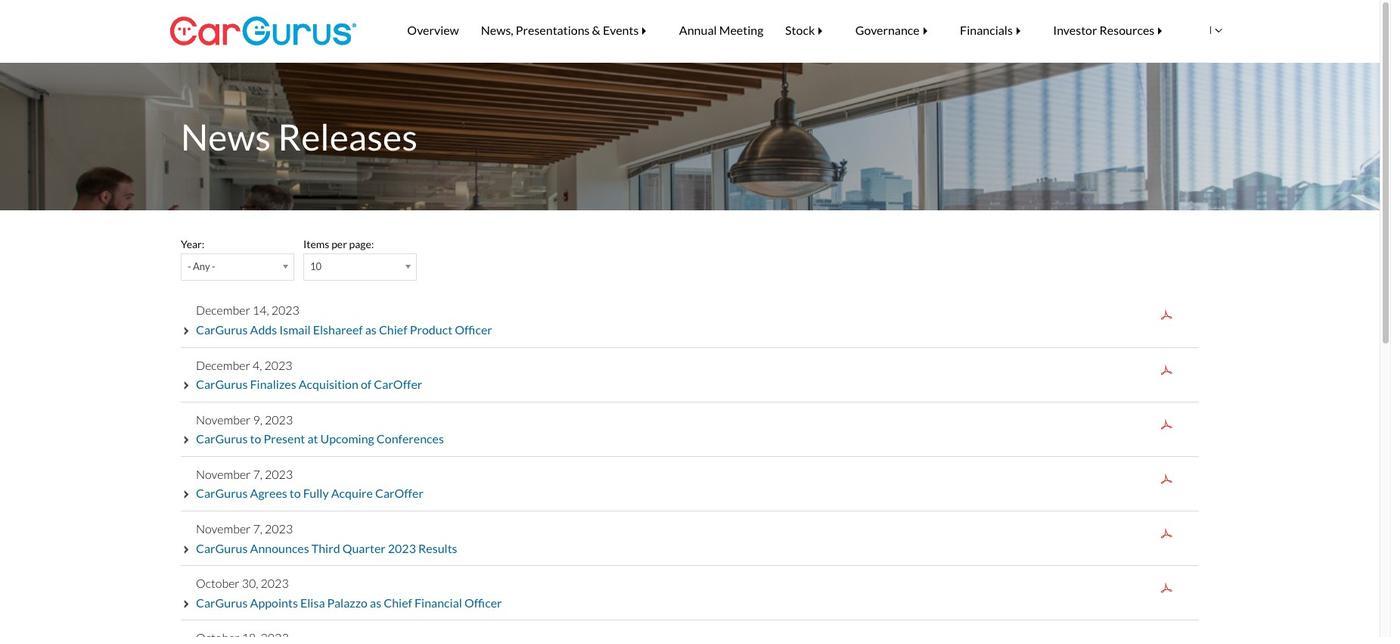 Task type: locate. For each thing, give the bounding box(es) containing it.
overview link
[[397, 12, 470, 48]]

december inside december 4, 2023 cargurus finalizes acquisition of caroffer
[[196, 358, 250, 372]]

2 december from the top
[[196, 358, 250, 372]]

to down 9,
[[250, 432, 261, 446]]

1 november from the top
[[196, 412, 251, 427]]

cargurus for december 4, 2023 cargurus finalizes acquisition of caroffer
[[196, 377, 248, 391]]

cargurus inside november 9, 2023 cargurus to present at upcoming conferences
[[196, 432, 248, 446]]

cargurus to present at upcoming conferences link
[[196, 432, 444, 446]]

november inside november 7, 2023 cargurus announces third quarter 2023 results
[[196, 522, 251, 536]]

as inside december 14, 2023 cargurus adds ismail elshareef as chief product officer
[[365, 322, 377, 337]]

7, up announces
[[253, 522, 263, 536]]

1 - from the left
[[188, 261, 191, 273]]

1 cargurus from the top
[[196, 322, 248, 337]]

november
[[196, 412, 251, 427], [196, 467, 251, 481], [196, 522, 251, 536]]

as
[[365, 322, 377, 337], [370, 596, 382, 610]]

chief inside the october 30, 2023 cargurus appoints elisa palazzo as chief financial officer
[[384, 596, 412, 610]]

as right elshareef
[[365, 322, 377, 337]]

november inside november 9, 2023 cargurus to present at upcoming conferences
[[196, 412, 251, 427]]

news,
[[481, 23, 514, 37]]

2 7, from the top
[[253, 522, 263, 536]]

quarter
[[343, 541, 386, 555]]

november up october
[[196, 522, 251, 536]]

cargurus left adds
[[196, 322, 248, 337]]

- left any
[[188, 261, 191, 273]]

officer
[[455, 322, 493, 337], [465, 596, 502, 610]]

0 horizontal spatial -
[[188, 261, 191, 273]]

chief inside december 14, 2023 cargurus adds ismail elshareef as chief product officer
[[379, 322, 408, 337]]

caroffer
[[374, 377, 423, 391], [375, 486, 424, 501]]

1 vertical spatial officer
[[465, 596, 502, 610]]

cargurus announces third quarter 2023 results link
[[196, 541, 458, 555]]

acquire
[[331, 486, 373, 501]]

caroffer inside december 4, 2023 cargurus finalizes acquisition of caroffer
[[374, 377, 423, 391]]

2023 up the 'agrees'
[[265, 467, 293, 481]]

2 - from the left
[[212, 261, 215, 273]]

7, up the 'agrees'
[[253, 467, 263, 481]]

1 vertical spatial 7,
[[253, 522, 263, 536]]

december left 4,
[[196, 358, 250, 372]]

0 vertical spatial chief
[[379, 322, 408, 337]]

- right any
[[212, 261, 215, 273]]

any
[[193, 261, 210, 273]]

officer for cargurus appoints elisa palazzo as chief financial officer
[[465, 596, 502, 610]]

- any -
[[188, 261, 215, 273]]

news, presentations & events
[[481, 23, 639, 37]]

6 cargurus from the top
[[196, 596, 248, 610]]

present
[[264, 432, 305, 446]]

palazzo
[[327, 596, 368, 610]]

cargurus for november 7, 2023 cargurus announces third quarter 2023 results
[[196, 541, 248, 555]]

10 link
[[304, 254, 417, 281]]

releases
[[278, 115, 418, 158]]

chief for product
[[379, 322, 408, 337]]

1 vertical spatial to
[[290, 486, 301, 501]]

november for november 7, 2023 cargurus announces third quarter 2023 results
[[196, 522, 251, 536]]

of
[[361, 377, 372, 391]]

-
[[188, 261, 191, 273], [212, 261, 215, 273]]

2 cargurus from the top
[[196, 377, 248, 391]]

menu bar
[[374, 0, 1207, 61]]

2023 for to
[[265, 467, 293, 481]]

to left 'fully' at the bottom of page
[[290, 486, 301, 501]]

december
[[196, 303, 250, 317], [196, 358, 250, 372]]

1 horizontal spatial -
[[212, 261, 215, 273]]

november 7, 2023 cargurus agrees to fully acquire caroffer
[[196, 467, 424, 501]]

cargurus inside november 7, 2023 cargurus agrees to fully acquire caroffer
[[196, 486, 248, 501]]

1 vertical spatial chief
[[384, 596, 412, 610]]

2023 inside the october 30, 2023 cargurus appoints elisa palazzo as chief financial officer
[[261, 576, 289, 591]]

2 november from the top
[[196, 467, 251, 481]]

cargurus appoints elisa palazzo as chief financial officer link
[[196, 596, 502, 610]]

0 vertical spatial to
[[250, 432, 261, 446]]

governance link
[[845, 12, 950, 48]]

officer inside december 14, 2023 cargurus adds ismail elshareef as chief product officer
[[455, 322, 493, 337]]

stock
[[786, 23, 815, 37]]

officer right product
[[455, 322, 493, 337]]

1 7, from the top
[[253, 467, 263, 481]]

2023 up finalizes
[[264, 358, 293, 372]]

cargurus adds ismail elshareef as chief product officer link
[[196, 322, 493, 337]]

7, for agrees
[[253, 467, 263, 481]]

caroffer right acquire
[[375, 486, 424, 501]]

2023 up ismail on the left bottom
[[271, 303, 300, 317]]

2023 up present at the left of the page
[[265, 412, 293, 427]]

investor resources link
[[1043, 12, 1185, 48]]

2023 inside december 4, 2023 cargurus finalizes acquisition of caroffer
[[264, 358, 293, 372]]

fully
[[303, 486, 329, 501]]

chief for financial
[[384, 596, 412, 610]]

page
[[349, 238, 372, 251]]

cargurus down october
[[196, 596, 248, 610]]

cargurus left the 'agrees'
[[196, 486, 248, 501]]

3 november from the top
[[196, 522, 251, 536]]

items per page
[[304, 238, 372, 251]]

0 vertical spatial december
[[196, 303, 250, 317]]

2023 inside december 14, 2023 cargurus adds ismail elshareef as chief product officer
[[271, 303, 300, 317]]

to
[[250, 432, 261, 446], [290, 486, 301, 501]]

stock link
[[775, 12, 845, 48]]

chief left financial on the left bottom of the page
[[384, 596, 412, 610]]

1 vertical spatial november
[[196, 467, 251, 481]]

november up the 'agrees'
[[196, 467, 251, 481]]

0 vertical spatial as
[[365, 322, 377, 337]]

november 7, 2023 cargurus announces third quarter 2023 results
[[196, 522, 458, 555]]

1 december from the top
[[196, 303, 250, 317]]

7, for announces
[[253, 522, 263, 536]]

7, inside november 7, 2023 cargurus agrees to fully acquire caroffer
[[253, 467, 263, 481]]

december inside december 14, 2023 cargurus adds ismail elshareef as chief product officer
[[196, 303, 250, 317]]

cargurus up october
[[196, 541, 248, 555]]

december for december 4, 2023 cargurus finalizes acquisition of caroffer
[[196, 358, 250, 372]]

0 horizontal spatial to
[[250, 432, 261, 446]]

2023 inside november 9, 2023 cargurus to present at upcoming conferences
[[265, 412, 293, 427]]

2023 for elisa
[[261, 576, 289, 591]]

news
[[181, 115, 271, 158]]

2023 up "appoints"
[[261, 576, 289, 591]]

december 4, 2023 cargurus finalizes acquisition of caroffer
[[196, 358, 423, 391]]

0 vertical spatial november
[[196, 412, 251, 427]]

as right the palazzo
[[370, 596, 382, 610]]

acquisition
[[299, 377, 359, 391]]

finalizes
[[250, 377, 296, 391]]

1 vertical spatial caroffer
[[375, 486, 424, 501]]

november left 9,
[[196, 412, 251, 427]]

2 vertical spatial november
[[196, 522, 251, 536]]

appoints
[[250, 596, 298, 610]]

cargurus
[[196, 322, 248, 337], [196, 377, 248, 391], [196, 432, 248, 446], [196, 486, 248, 501], [196, 541, 248, 555], [196, 596, 248, 610]]

november for november 9, 2023 cargurus to present at upcoming conferences
[[196, 412, 251, 427]]

cargurus inside december 4, 2023 cargurus finalizes acquisition of caroffer
[[196, 377, 248, 391]]

cargurus for november 9, 2023 cargurus to present at upcoming conferences
[[196, 432, 248, 446]]

meeting
[[720, 23, 764, 37]]

1 vertical spatial as
[[370, 596, 382, 610]]

cargurus left finalizes
[[196, 377, 248, 391]]

1 vertical spatial december
[[196, 358, 250, 372]]

november for november 7, 2023 cargurus agrees to fully acquire caroffer
[[196, 467, 251, 481]]

2023
[[271, 303, 300, 317], [264, 358, 293, 372], [265, 412, 293, 427], [265, 467, 293, 481], [265, 522, 293, 536], [388, 541, 416, 555], [261, 576, 289, 591]]

chief
[[379, 322, 408, 337], [384, 596, 412, 610]]

5 cargurus from the top
[[196, 541, 248, 555]]

items
[[304, 238, 330, 251]]

0 vertical spatial officer
[[455, 322, 493, 337]]

annual meeting
[[680, 23, 764, 37]]

november inside november 7, 2023 cargurus agrees to fully acquire caroffer
[[196, 467, 251, 481]]

cargurus inside the october 30, 2023 cargurus appoints elisa palazzo as chief financial officer
[[196, 596, 248, 610]]

cargurus left present at the left of the page
[[196, 432, 248, 446]]

cargurus inside december 14, 2023 cargurus adds ismail elshareef as chief product officer
[[196, 322, 248, 337]]

0 vertical spatial caroffer
[[374, 377, 423, 391]]

financials
[[961, 23, 1013, 37]]

3 cargurus from the top
[[196, 432, 248, 446]]

november 9, 2023 cargurus to present at upcoming conferences
[[196, 412, 444, 446]]

7, inside november 7, 2023 cargurus announces third quarter 2023 results
[[253, 522, 263, 536]]

menu bar containing overview
[[374, 0, 1207, 61]]

cargurus inside november 7, 2023 cargurus announces third quarter 2023 results
[[196, 541, 248, 555]]

overview
[[407, 23, 459, 37]]

december left 14,
[[196, 303, 250, 317]]

year:
[[181, 238, 205, 251]]

chief left product
[[379, 322, 408, 337]]

as inside the october 30, 2023 cargurus appoints elisa palazzo as chief financial officer
[[370, 596, 382, 610]]

2023 up announces
[[265, 522, 293, 536]]

7,
[[253, 467, 263, 481], [253, 522, 263, 536]]

as for palazzo
[[370, 596, 382, 610]]

news releases
[[181, 115, 418, 158]]

30,
[[242, 576, 258, 591]]

2023 inside november 7, 2023 cargurus agrees to fully acquire caroffer
[[265, 467, 293, 481]]

officer inside the october 30, 2023 cargurus appoints elisa palazzo as chief financial officer
[[465, 596, 502, 610]]

4 cargurus from the top
[[196, 486, 248, 501]]

cargurus for november 7, 2023 cargurus agrees to fully acquire caroffer
[[196, 486, 248, 501]]

1 horizontal spatial to
[[290, 486, 301, 501]]

0 vertical spatial 7,
[[253, 467, 263, 481]]

9,
[[253, 412, 263, 427]]

officer right financial on the left bottom of the page
[[465, 596, 502, 610]]

caroffer right of
[[374, 377, 423, 391]]



Task type: describe. For each thing, give the bounding box(es) containing it.
presentations
[[516, 23, 590, 37]]

14,
[[253, 303, 269, 317]]

at
[[308, 432, 318, 446]]

2023 left results
[[388, 541, 416, 555]]

caroffer inside november 7, 2023 cargurus agrees to fully acquire caroffer
[[375, 486, 424, 501]]

elshareef
[[313, 322, 363, 337]]

announces
[[250, 541, 309, 555]]

third
[[312, 541, 340, 555]]

upcoming
[[321, 432, 374, 446]]

october 30, 2023 cargurus appoints elisa palazzo as chief financial officer
[[196, 576, 502, 610]]

2023 for ismail
[[271, 303, 300, 317]]

investor resources
[[1054, 23, 1155, 37]]

events
[[603, 23, 639, 37]]

as for elshareef
[[365, 322, 377, 337]]

resources
[[1100, 23, 1155, 37]]

financial
[[415, 596, 462, 610]]

4,
[[253, 358, 262, 372]]

cargurus finalizes acquisition of caroffer link
[[196, 377, 423, 391]]

to inside november 7, 2023 cargurus agrees to fully acquire caroffer
[[290, 486, 301, 501]]

october
[[196, 576, 240, 591]]

elisa
[[300, 596, 325, 610]]

2023 for acquisition
[[264, 358, 293, 372]]

en button
[[1174, 9, 1231, 52]]

december for december 14, 2023 cargurus adds ismail elshareef as chief product officer
[[196, 303, 250, 317]]

conferences
[[377, 432, 444, 446]]

cargurus agrees to fully acquire caroffer link
[[196, 486, 424, 501]]

cargurus for december 14, 2023 cargurus adds ismail elshareef as chief product officer
[[196, 322, 248, 337]]

agrees
[[250, 486, 287, 501]]

adds
[[250, 322, 277, 337]]

results
[[419, 541, 458, 555]]

2023 for present
[[265, 412, 293, 427]]

investor
[[1054, 23, 1098, 37]]

&
[[592, 23, 601, 37]]

to inside november 9, 2023 cargurus to present at upcoming conferences
[[250, 432, 261, 446]]

2023 for third
[[265, 522, 293, 536]]

annual meeting link
[[669, 12, 775, 48]]

cargurus logo image
[[170, 0, 357, 62]]

ismail
[[280, 322, 311, 337]]

december 14, 2023 cargurus adds ismail elshareef as chief product officer
[[196, 303, 493, 337]]

en
[[1199, 23, 1213, 36]]

financials link
[[950, 12, 1043, 48]]

- any - link
[[181, 254, 294, 281]]

cargurus for october 30, 2023 cargurus appoints elisa palazzo as chief financial officer
[[196, 596, 248, 610]]

per
[[332, 238, 347, 251]]

annual
[[680, 23, 717, 37]]

governance
[[856, 23, 920, 37]]

news, presentations & events link
[[470, 12, 669, 48]]

officer for cargurus adds ismail elshareef as chief product officer
[[455, 322, 493, 337]]

product
[[410, 322, 453, 337]]

10
[[310, 261, 322, 273]]



Task type: vqa. For each thing, say whether or not it's contained in the screenshot.
TO within the november 7, 2023 cargurus agrees to fully acquire caroffer
yes



